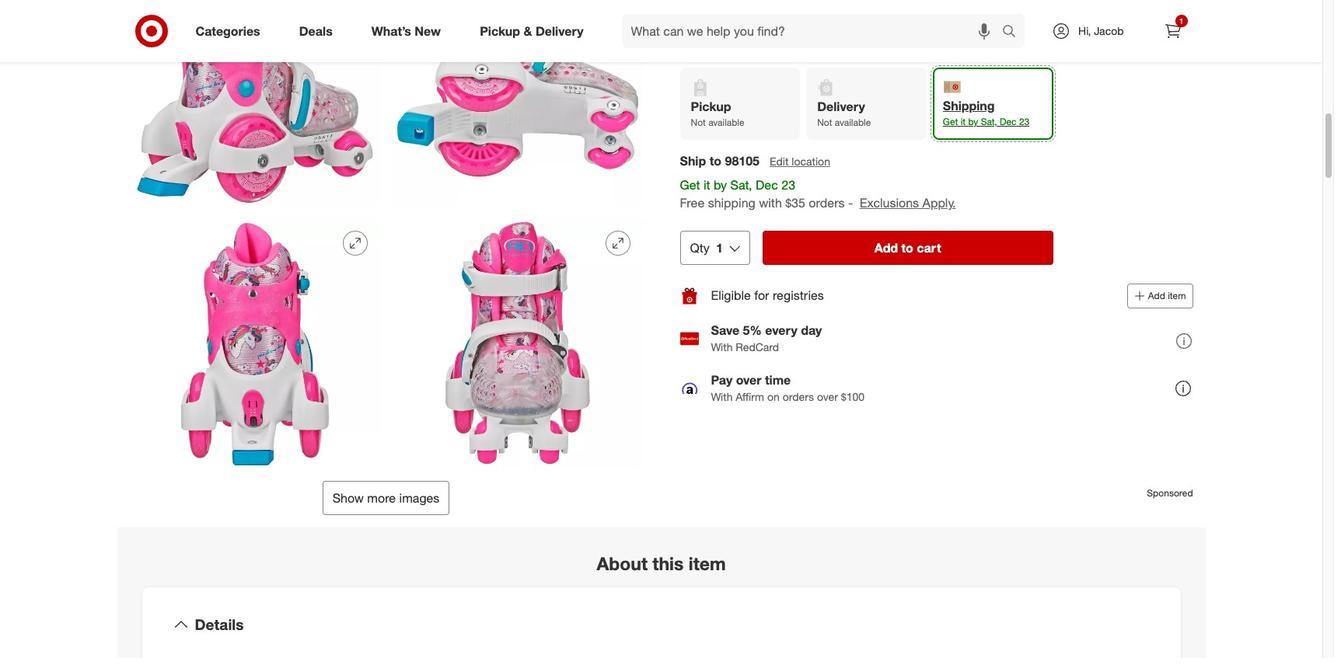 Task type: describe. For each thing, give the bounding box(es) containing it.
hi,
[[1079, 24, 1091, 37]]

cart
[[917, 240, 941, 256]]

by inside shipping get it by sat, dec 23
[[968, 116, 978, 128]]

pickup & delivery link
[[467, 14, 603, 48]]

add to cart
[[875, 240, 941, 256]]

pay over time with affirm on orders over $100
[[711, 373, 865, 404]]

show
[[333, 491, 364, 506]]

98105
[[725, 154, 760, 169]]

what's new link
[[358, 14, 460, 48]]

this
[[653, 553, 684, 575]]

sponsored
[[1147, 488, 1193, 499]]

images
[[399, 491, 440, 506]]

search button
[[995, 14, 1033, 51]]

1 link
[[1156, 14, 1190, 48]]

categories link
[[182, 14, 280, 48]]

add for add item
[[1148, 290, 1165, 302]]

pickup for not
[[691, 99, 731, 115]]

location
[[792, 155, 830, 168]]

add item button
[[1127, 284, 1193, 309]]

available for pickup
[[708, 117, 745, 129]]

on
[[767, 391, 780, 404]]

available for delivery
[[835, 117, 871, 129]]

orders inside get it by sat, dec 23 free shipping with $35 orders - exclusions apply.
[[809, 195, 845, 211]]

delivery inside pickup & delivery link
[[536, 23, 584, 39]]

shipping
[[943, 98, 995, 114]]

online
[[766, 40, 795, 53]]

not for pickup
[[691, 117, 706, 129]]

$35
[[786, 195, 806, 211]]

&
[[524, 23, 532, 39]]

save 5% every day with redcard
[[711, 323, 822, 354]]

$100
[[841, 391, 865, 404]]

eligible for registries
[[711, 288, 824, 304]]

23 inside get it by sat, dec 23 free shipping with $35 orders - exclusions apply.
[[782, 178, 795, 193]]

pay
[[711, 373, 733, 389]]

qty 1
[[690, 240, 723, 256]]

save
[[711, 323, 740, 339]]

when
[[680, 40, 708, 53]]

ship
[[680, 154, 706, 169]]

pickup & delivery
[[480, 23, 584, 39]]

add for add to cart
[[875, 240, 898, 256]]

affirm
[[736, 391, 764, 404]]

with inside pay over time with affirm on orders over $100
[[711, 391, 733, 404]]

0 horizontal spatial over
[[736, 373, 762, 389]]

$34.99
[[680, 14, 733, 35]]

with inside save 5% every day with redcard
[[711, 341, 733, 354]]

about this item
[[597, 553, 726, 575]]

deals
[[299, 23, 333, 39]]

apply.
[[923, 195, 956, 211]]

get it by sat, dec 23 free shipping with $35 orders - exclusions apply.
[[680, 178, 956, 211]]

eligible
[[711, 288, 751, 304]]

deals link
[[286, 14, 352, 48]]

purchased
[[711, 40, 763, 53]]

1 vertical spatial item
[[689, 553, 726, 575]]

edit location
[[770, 155, 830, 168]]



Task type: locate. For each thing, give the bounding box(es) containing it.
2 available from the left
[[835, 117, 871, 129]]

1 right jacob
[[1179, 16, 1184, 26]]

orders
[[809, 195, 845, 211], [783, 391, 814, 404]]

0 vertical spatial pickup
[[480, 23, 520, 39]]

when purchased online
[[680, 40, 795, 53]]

0 vertical spatial add
[[875, 240, 898, 256]]

1 available from the left
[[708, 117, 745, 129]]

1 horizontal spatial 1
[[1179, 16, 1184, 26]]

1 horizontal spatial item
[[1168, 290, 1186, 302]]

not inside pickup not available
[[691, 117, 706, 129]]

it down shipping
[[961, 116, 966, 128]]

by up shipping
[[714, 178, 727, 193]]

available inside delivery not available
[[835, 117, 871, 129]]

new
[[415, 23, 441, 39]]

details
[[195, 616, 244, 634]]

roller derby sport kids&#39; roller skate - unicorn pink/white m, 6 of 8 image
[[392, 219, 643, 469]]

0 vertical spatial 1
[[1179, 16, 1184, 26]]

free
[[680, 195, 705, 211]]

pickup
[[480, 23, 520, 39], [691, 99, 731, 115]]

get up free
[[680, 178, 700, 193]]

over up affirm
[[736, 373, 762, 389]]

1 horizontal spatial pickup
[[691, 99, 731, 115]]

time
[[765, 373, 791, 389]]

with down save
[[711, 341, 733, 354]]

search
[[995, 25, 1033, 40]]

orders right on in the right of the page
[[783, 391, 814, 404]]

1 horizontal spatial not
[[817, 117, 832, 129]]

1 horizontal spatial available
[[835, 117, 871, 129]]

item
[[1168, 290, 1186, 302], [689, 553, 726, 575]]

1 horizontal spatial to
[[902, 240, 914, 256]]

get
[[943, 116, 958, 128], [680, 178, 700, 193]]

delivery not available
[[817, 99, 871, 129]]

1 horizontal spatial add
[[1148, 290, 1165, 302]]

0 horizontal spatial 1
[[716, 240, 723, 256]]

0 horizontal spatial get
[[680, 178, 700, 193]]

0 vertical spatial sat,
[[981, 116, 997, 128]]

for
[[755, 288, 769, 304]]

1 vertical spatial orders
[[783, 391, 814, 404]]

0 horizontal spatial item
[[689, 553, 726, 575]]

sat, down shipping
[[981, 116, 997, 128]]

0 horizontal spatial to
[[710, 154, 722, 169]]

1 horizontal spatial dec
[[1000, 116, 1017, 128]]

1
[[1179, 16, 1184, 26], [716, 240, 723, 256]]

to
[[710, 154, 722, 169], [902, 240, 914, 256]]

add
[[875, 240, 898, 256], [1148, 290, 1165, 302]]

1 vertical spatial it
[[704, 178, 710, 193]]

sat, inside shipping get it by sat, dec 23
[[981, 116, 997, 128]]

pickup for &
[[480, 23, 520, 39]]

to left cart
[[902, 240, 914, 256]]

0 horizontal spatial dec
[[756, 178, 778, 193]]

1 vertical spatial delivery
[[817, 99, 865, 115]]

0 vertical spatial item
[[1168, 290, 1186, 302]]

0 vertical spatial dec
[[1000, 116, 1017, 128]]

over
[[736, 373, 762, 389], [817, 391, 838, 404]]

show more images
[[333, 491, 440, 506]]

0 vertical spatial 23
[[1019, 116, 1030, 128]]

not inside delivery not available
[[817, 117, 832, 129]]

get inside shipping get it by sat, dec 23
[[943, 116, 958, 128]]

what's
[[371, 23, 411, 39]]

-
[[848, 195, 853, 211]]

1 vertical spatial get
[[680, 178, 700, 193]]

image gallery element
[[129, 0, 643, 516]]

by inside get it by sat, dec 23 free shipping with $35 orders - exclusions apply.
[[714, 178, 727, 193]]

shipping get it by sat, dec 23
[[943, 98, 1030, 128]]

exclusions apply. button
[[860, 195, 956, 212]]

1 not from the left
[[691, 117, 706, 129]]

not
[[691, 117, 706, 129], [817, 117, 832, 129]]

1 horizontal spatial get
[[943, 116, 958, 128]]

it up free
[[704, 178, 710, 193]]

What can we help you find? suggestions appear below search field
[[622, 14, 1006, 48]]

1 vertical spatial dec
[[756, 178, 778, 193]]

add inside add to cart button
[[875, 240, 898, 256]]

dec
[[1000, 116, 1017, 128], [756, 178, 778, 193]]

roller derby sport kids&#39; roller skate - unicorn pink/white m, 4 of 8 image
[[392, 0, 643, 206]]

0 horizontal spatial 23
[[782, 178, 795, 193]]

2 not from the left
[[817, 117, 832, 129]]

it
[[961, 116, 966, 128], [704, 178, 710, 193]]

0 vertical spatial to
[[710, 154, 722, 169]]

roller derby sport kids&#39; roller skate - unicorn pink/white m, 3 of 8 image
[[129, 0, 380, 206]]

1 vertical spatial over
[[817, 391, 838, 404]]

23 inside shipping get it by sat, dec 23
[[1019, 116, 1030, 128]]

pickup up the ship to 98105
[[691, 99, 731, 115]]

1 vertical spatial 1
[[716, 240, 723, 256]]

it inside shipping get it by sat, dec 23
[[961, 116, 966, 128]]

0 horizontal spatial not
[[691, 117, 706, 129]]

dec inside get it by sat, dec 23 free shipping with $35 orders - exclusions apply.
[[756, 178, 778, 193]]

add item
[[1148, 290, 1186, 302]]

0 horizontal spatial by
[[714, 178, 727, 193]]

0 horizontal spatial pickup
[[480, 23, 520, 39]]

1 with from the top
[[711, 341, 733, 354]]

1 horizontal spatial it
[[961, 116, 966, 128]]

not for delivery
[[817, 117, 832, 129]]

it inside get it by sat, dec 23 free shipping with $35 orders - exclusions apply.
[[704, 178, 710, 193]]

1 horizontal spatial delivery
[[817, 99, 865, 115]]

1 vertical spatial with
[[711, 391, 733, 404]]

1 vertical spatial sat,
[[731, 178, 752, 193]]

2 with from the top
[[711, 391, 733, 404]]

orders inside pay over time with affirm on orders over $100
[[783, 391, 814, 404]]

available
[[708, 117, 745, 129], [835, 117, 871, 129]]

to right ship
[[710, 154, 722, 169]]

with
[[759, 195, 782, 211]]

about
[[597, 553, 648, 575]]

to inside add to cart button
[[902, 240, 914, 256]]

0 horizontal spatial it
[[704, 178, 710, 193]]

what's new
[[371, 23, 441, 39]]

every
[[765, 323, 798, 339]]

qty
[[690, 240, 710, 256]]

delivery
[[536, 23, 584, 39], [817, 99, 865, 115]]

pickup inside pickup not available
[[691, 99, 731, 115]]

available inside pickup not available
[[708, 117, 745, 129]]

delivery inside delivery not available
[[817, 99, 865, 115]]

orders left - at the top
[[809, 195, 845, 211]]

0 vertical spatial with
[[711, 341, 733, 354]]

edit
[[770, 155, 789, 168]]

get down shipping
[[943, 116, 958, 128]]

0 horizontal spatial available
[[708, 117, 745, 129]]

1 right the qty in the right top of the page
[[716, 240, 723, 256]]

0 vertical spatial it
[[961, 116, 966, 128]]

roller derby sport kids&#39; roller skate - unicorn pink/white m, 5 of 8 image
[[129, 219, 380, 469]]

1 vertical spatial to
[[902, 240, 914, 256]]

0 vertical spatial orders
[[809, 195, 845, 211]]

delivery up location in the right top of the page
[[817, 99, 865, 115]]

details button
[[154, 600, 1168, 650]]

to for cart
[[902, 240, 914, 256]]

1 vertical spatial pickup
[[691, 99, 731, 115]]

add to cart button
[[763, 231, 1053, 265]]

1 horizontal spatial over
[[817, 391, 838, 404]]

hi, jacob
[[1079, 24, 1124, 37]]

by down shipping
[[968, 116, 978, 128]]

shipping
[[708, 195, 756, 211]]

edit location button
[[769, 154, 831, 171]]

0 vertical spatial over
[[736, 373, 762, 389]]

1 vertical spatial by
[[714, 178, 727, 193]]

23
[[1019, 116, 1030, 128], [782, 178, 795, 193]]

with
[[711, 341, 733, 354], [711, 391, 733, 404]]

delivery right &
[[536, 23, 584, 39]]

sat, up shipping
[[731, 178, 752, 193]]

registries
[[773, 288, 824, 304]]

add inside add item button
[[1148, 290, 1165, 302]]

0 horizontal spatial add
[[875, 240, 898, 256]]

1 horizontal spatial sat,
[[981, 116, 997, 128]]

1 vertical spatial 23
[[782, 178, 795, 193]]

1 vertical spatial add
[[1148, 290, 1165, 302]]

get inside get it by sat, dec 23 free shipping with $35 orders - exclusions apply.
[[680, 178, 700, 193]]

not up ship
[[691, 117, 706, 129]]

sat, inside get it by sat, dec 23 free shipping with $35 orders - exclusions apply.
[[731, 178, 752, 193]]

jacob
[[1094, 24, 1124, 37]]

5%
[[743, 323, 762, 339]]

not up location in the right top of the page
[[817, 117, 832, 129]]

show more images button
[[322, 482, 450, 516]]

with down 'pay'
[[711, 391, 733, 404]]

exclusions
[[860, 195, 919, 211]]

redcard
[[736, 341, 779, 354]]

0 horizontal spatial delivery
[[536, 23, 584, 39]]

pickup inside pickup & delivery link
[[480, 23, 520, 39]]

sat,
[[981, 116, 997, 128], [731, 178, 752, 193]]

to for 98105
[[710, 154, 722, 169]]

0 horizontal spatial sat,
[[731, 178, 752, 193]]

0 vertical spatial delivery
[[536, 23, 584, 39]]

0 vertical spatial get
[[943, 116, 958, 128]]

1 horizontal spatial by
[[968, 116, 978, 128]]

more
[[367, 491, 396, 506]]

1 horizontal spatial 23
[[1019, 116, 1030, 128]]

by
[[968, 116, 978, 128], [714, 178, 727, 193]]

pickup not available
[[691, 99, 745, 129]]

ship to 98105
[[680, 154, 760, 169]]

dec inside shipping get it by sat, dec 23
[[1000, 116, 1017, 128]]

day
[[801, 323, 822, 339]]

categories
[[196, 23, 260, 39]]

pickup left &
[[480, 23, 520, 39]]

item inside button
[[1168, 290, 1186, 302]]

0 vertical spatial by
[[968, 116, 978, 128]]

over left $100
[[817, 391, 838, 404]]



Task type: vqa. For each thing, say whether or not it's contained in the screenshot.
top the 'Save for later'
no



